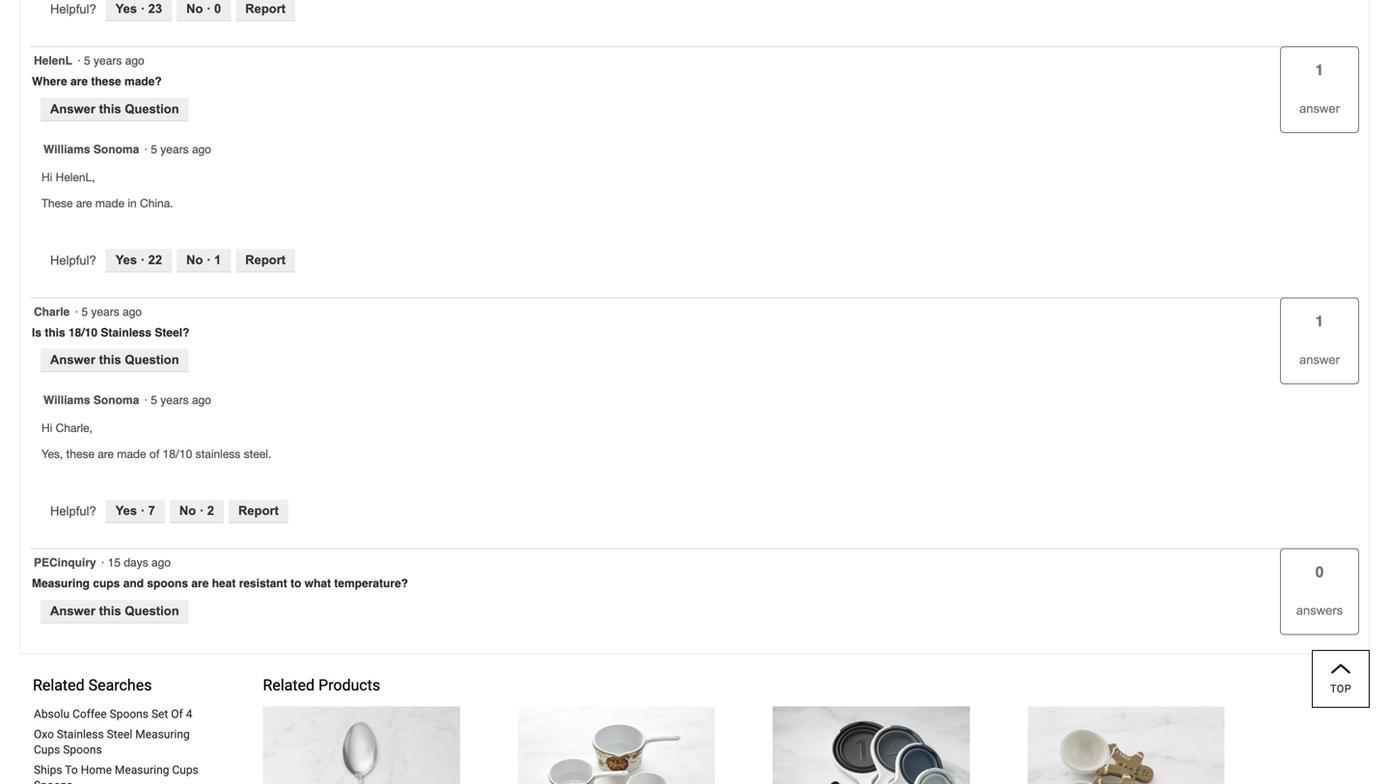 Task type: describe. For each thing, give the bounding box(es) containing it.
stainless inside absolu coffee spoons set of 4 oxo stainless steel measuring cups spoons ships to home measuring cups spoons
[[57, 728, 104, 741]]

botanical pumpkin measuring cups & spoons set image
[[518, 707, 715, 784]]

heat
[[212, 577, 236, 591]]

22
[[148, 253, 162, 267]]

related for related products
[[263, 676, 315, 695]]

ago for charle · 5 years ago is this 18/10 stainless steel?
[[123, 305, 142, 319]]

no · 0
[[186, 2, 221, 16]]

1 vertical spatial 1
[[214, 253, 221, 267]]

· for yes · 7
[[141, 504, 145, 518]]

yes for yes · 23
[[115, 2, 137, 16]]

williams sonoma button for yes · 7
[[43, 393, 139, 409]]

1 for 1
[[1315, 61, 1324, 79]]

home
[[81, 764, 112, 777]]

answer for yes · 22
[[50, 102, 95, 116]]

1 horizontal spatial 0
[[1315, 564, 1324, 581]]

steel
[[107, 728, 132, 741]]

helenl · 5 years ago where are these made?
[[32, 54, 162, 88]]

yes for yes · 22
[[115, 253, 137, 267]]

pecinquiry · 15 days ago measuring cups and spoons are heat resistant to what temperature?
[[32, 556, 411, 591]]

are right yes,
[[98, 447, 114, 461]]

of for 18/10
[[149, 447, 159, 461]]

to inside absolu coffee spoons set of 4 oxo stainless steel measuring cups spoons ships to home measuring cups spoons
[[65, 764, 78, 777]]

answer this question for yes · 7
[[50, 353, 179, 367]]

chef'n sleekstor measuring cups & spoons image
[[773, 707, 970, 784]]

content helpfulness group for charle · 5 years ago is this 18/10 stainless steel?
[[50, 500, 288, 524]]

1 vertical spatial these
[[66, 447, 94, 461]]

0 vertical spatial stainless
[[195, 447, 240, 461]]

are inside 'pecinquiry · 15 days ago measuring cups and spoons are heat resistant to what temperature?'
[[191, 577, 209, 591]]

5 inside helenl · 5 years ago where are these made?
[[84, 54, 90, 68]]

2 vertical spatial cups
[[172, 764, 198, 777]]

report button for 2
[[229, 500, 288, 524]]

and
[[123, 577, 144, 591]]

china.
[[140, 196, 173, 210]]

· up the china.
[[144, 143, 148, 156]]

no · 1
[[186, 253, 221, 267]]

is
[[32, 326, 41, 339]]

this inside charle · 5 years ago is this 18/10 stainless steel?
[[45, 326, 65, 339]]

helenl,
[[56, 170, 95, 184]]

related products
[[263, 676, 380, 695]]

question for 22
[[125, 102, 179, 116]]

answers
[[1296, 604, 1343, 618]]

helpful? for yes · 7
[[50, 504, 96, 519]]

1 content helpfulness group from the top
[[50, 0, 295, 21]]

temperature?
[[334, 577, 408, 591]]

· for helenl · 5 years ago where are these made?
[[78, 54, 81, 68]]

0 vertical spatial measuring
[[135, 728, 190, 741]]

yes · 22
[[115, 253, 162, 267]]

report for no · 0
[[245, 2, 286, 16]]

spoons up home
[[63, 743, 102, 757]]

of for 4
[[171, 708, 183, 721]]

set
[[151, 708, 168, 721]]

no for no · 2
[[179, 504, 196, 518]]

searches
[[88, 676, 152, 695]]

yes · 7
[[115, 504, 155, 518]]

· for no · 1
[[207, 253, 211, 267]]

answer for no · 2
[[1299, 353, 1340, 367]]

absolu coffee spoons set of 4 link
[[34, 707, 211, 722]]

spoons up steel
[[110, 708, 149, 721]]

hi helenl,
[[41, 170, 95, 184]]

· for no · 2
[[200, 504, 204, 518]]

· up the yes, these are made of 18/10 stainless steel.
[[144, 394, 148, 407]]

ships
[[34, 764, 62, 777]]

3 question from the top
[[125, 604, 179, 618]]

helenl button
[[34, 53, 72, 69]]

stainless
[[101, 326, 152, 339]]

pecinquiry
[[34, 556, 96, 570]]

this for charle
[[99, 353, 121, 367]]

no for no · 1
[[186, 253, 203, 267]]

· for yes · 23
[[141, 2, 145, 16]]

are inside helenl · 5 years ago where are these made?
[[70, 75, 88, 88]]

oxo
[[34, 728, 54, 741]]

steel?
[[155, 326, 189, 339]]

williams sonoma · 5 years ago for yes · 7
[[43, 394, 218, 407]]

report button for 0
[[236, 0, 295, 21]]

years inside charle · 5 years ago is this 18/10 stainless steel?
[[91, 305, 119, 319]]

these inside helenl · 5 years ago where are these made?
[[91, 75, 121, 88]]

3 answer this question button from the top
[[41, 600, 189, 624]]

sonoma for yes · 7
[[93, 394, 139, 407]]



Task type: vqa. For each thing, say whether or not it's contained in the screenshot.
option
no



Task type: locate. For each thing, give the bounding box(es) containing it.
years inside helenl · 5 years ago where are these made?
[[94, 54, 122, 68]]

· left 2
[[200, 504, 204, 518]]

where
[[32, 75, 67, 88]]

ago
[[125, 54, 144, 68], [192, 143, 211, 156], [123, 305, 142, 319], [192, 394, 211, 407], [151, 556, 171, 570]]

steel.
[[244, 447, 271, 461]]

2 hi from the top
[[41, 421, 52, 435]]

answer for yes · 7
[[50, 353, 95, 367]]

williams up 'hi helenl,'
[[43, 143, 90, 156]]

· right 23
[[207, 2, 211, 16]]

question down the and
[[125, 604, 179, 618]]

hi for yes · 7
[[41, 421, 52, 435]]

0 vertical spatial no
[[186, 2, 203, 16]]

0 vertical spatial answer this question button
[[41, 98, 189, 121]]

1 horizontal spatial cups
[[93, 577, 120, 591]]

1 vertical spatial answer
[[50, 353, 95, 367]]

7
[[148, 504, 155, 518]]

williams-sonoma gingerbread boy measuring cups & spoons image
[[1028, 707, 1225, 784]]

1 vertical spatial no
[[186, 253, 203, 267]]

5 right helenl at the left top
[[84, 54, 90, 68]]

answer for no · 1
[[1299, 101, 1340, 116]]

years right helenl at the left top
[[94, 54, 122, 68]]

spoons down "ships"
[[34, 779, 73, 784]]

1 related from the left
[[33, 676, 85, 695]]

measuring down oxo stainless steel measuring cups spoons link
[[115, 764, 169, 777]]

2 vertical spatial content helpfulness group
[[50, 500, 288, 524]]

answer down where
[[50, 102, 95, 116]]

report button right no · 1
[[236, 249, 295, 272]]

1 vertical spatial content helpfulness group
[[50, 249, 295, 272]]

this for pecinquiry
[[99, 604, 121, 618]]

· left 22
[[141, 253, 145, 267]]

0 vertical spatial hi
[[41, 170, 52, 184]]

· right helenl at the left top
[[78, 54, 81, 68]]

no
[[186, 2, 203, 16], [186, 253, 203, 267], [179, 504, 196, 518]]

report button for 1
[[236, 249, 295, 272]]

no left 2
[[179, 504, 196, 518]]

2 horizontal spatial cups
[[172, 764, 198, 777]]

ago inside charle · 5 years ago is this 18/10 stainless steel?
[[123, 305, 142, 319]]

measuring
[[135, 728, 190, 741], [115, 764, 169, 777]]

· left 7 on the left of the page
[[141, 504, 145, 518]]

answer this question down stainless
[[50, 353, 179, 367]]

these
[[91, 75, 121, 88], [66, 447, 94, 461]]

report
[[245, 2, 286, 16], [245, 253, 286, 267], [238, 504, 279, 518]]

williams sonoma button up the helenl,
[[43, 142, 139, 158]]

coffee
[[72, 708, 107, 721]]

answer this question button
[[41, 98, 189, 121], [41, 349, 189, 373], [41, 600, 189, 624]]

2 answer from the top
[[50, 353, 95, 367]]

answer this question button for yes · 22
[[41, 98, 189, 121]]

content helpfulness group for helenl · 5 years ago where are these made?
[[50, 249, 295, 272]]

2 sonoma from the top
[[93, 394, 139, 407]]

23
[[148, 2, 162, 16]]

0 vertical spatial 18/10
[[68, 326, 97, 339]]

answer this question
[[50, 102, 179, 116], [50, 353, 179, 367], [50, 604, 179, 618]]

1
[[1315, 61, 1324, 79], [214, 253, 221, 267], [1315, 312, 1324, 330]]

0
[[214, 2, 221, 16], [1315, 564, 1324, 581]]

cups down 15
[[93, 577, 120, 591]]

2 yes from the top
[[115, 253, 137, 267]]

0 horizontal spatial 0
[[214, 2, 221, 16]]

2 vertical spatial question
[[125, 604, 179, 618]]

absolu
[[34, 708, 70, 721]]

18/10 down charle button at the top left of page
[[68, 326, 97, 339]]

these down charle,
[[66, 447, 94, 461]]

1 horizontal spatial to
[[290, 577, 301, 591]]

williams sonoma button for yes · 22
[[43, 142, 139, 158]]

4
[[186, 708, 192, 721]]

report right 2
[[238, 504, 279, 518]]

this down 15
[[99, 604, 121, 618]]

years
[[94, 54, 122, 68], [160, 143, 189, 156], [91, 305, 119, 319], [160, 394, 189, 407]]

no · 2
[[179, 504, 214, 518]]

1 vertical spatial answer this question button
[[41, 349, 189, 373]]

content helpfulness group down the china.
[[50, 249, 295, 272]]

2 vertical spatial report button
[[229, 500, 288, 524]]

helpful? up helenl at the left top
[[50, 2, 96, 17]]

0 vertical spatial helpful?
[[50, 2, 96, 17]]

content helpfulness group
[[50, 0, 295, 21], [50, 249, 295, 272], [50, 500, 288, 524]]

question
[[125, 102, 179, 116], [125, 353, 179, 367], [125, 604, 179, 618]]

18/10 up no · 2
[[163, 447, 192, 461]]

ships to home measuring cups spoons link
[[34, 763, 211, 784]]

yes left 23
[[115, 2, 137, 16]]

1 answer this question from the top
[[50, 102, 179, 116]]

1 vertical spatial yes
[[115, 253, 137, 267]]

0 vertical spatial of
[[149, 447, 159, 461]]

0 horizontal spatial 18/10
[[68, 326, 97, 339]]

5 inside charle · 5 years ago is this 18/10 stainless steel?
[[81, 305, 88, 319]]

yes left 7 on the left of the page
[[115, 504, 137, 518]]

no for no · 0
[[186, 2, 203, 16]]

2 williams from the top
[[43, 394, 90, 407]]

yes, these are made of 18/10 stainless steel.
[[41, 447, 271, 461]]

pecinquiry button
[[34, 555, 96, 572]]

williams sonoma · 5 years ago up the yes, these are made of 18/10 stainless steel.
[[43, 394, 218, 407]]

williams
[[43, 143, 90, 156], [43, 394, 90, 407]]

answer
[[1299, 101, 1340, 116], [1299, 353, 1340, 367]]

2 vertical spatial answer
[[50, 604, 95, 618]]

measuring
[[32, 577, 90, 591]]

hi up yes,
[[41, 421, 52, 435]]

williams up hi charle, on the left of the page
[[43, 394, 90, 407]]

0 horizontal spatial stainless
[[57, 728, 104, 741]]

yes · 23
[[115, 2, 162, 16]]

2 related from the left
[[263, 676, 315, 695]]

oxo stainless steel measuring cups spoons link
[[34, 727, 211, 758]]

years up stainless
[[91, 305, 119, 319]]

0 vertical spatial these
[[91, 75, 121, 88]]

report button right 2
[[229, 500, 288, 524]]

2
[[207, 504, 214, 518]]

years up the china.
[[160, 143, 189, 156]]

sonoma up the helenl,
[[93, 143, 139, 156]]

content helpfulness group up the made?
[[50, 0, 295, 21]]

to right "ships"
[[65, 764, 78, 777]]

0 vertical spatial williams sonoma button
[[43, 142, 139, 158]]

made?
[[124, 75, 162, 88]]

resistant
[[239, 577, 287, 591]]

2 answer this question from the top
[[50, 353, 179, 367]]

answer this question button down the and
[[41, 600, 189, 624]]

· for yes · 22
[[141, 253, 145, 267]]

report right no · 0
[[245, 2, 286, 16]]

yes,
[[41, 447, 63, 461]]

1 vertical spatial cups
[[34, 743, 60, 757]]

stainless down coffee
[[57, 728, 104, 741]]

1 vertical spatial williams sonoma button
[[43, 393, 139, 409]]

5 up the yes, these are made of 18/10 stainless steel.
[[151, 394, 157, 407]]

this down helenl · 5 years ago where are these made?
[[99, 102, 121, 116]]

ago inside helenl · 5 years ago where are these made?
[[125, 54, 144, 68]]

· left 23
[[141, 2, 145, 16]]

1 vertical spatial made
[[117, 447, 146, 461]]

answer this question button down stainless
[[41, 349, 189, 373]]

hi up "these"
[[41, 170, 52, 184]]

1 vertical spatial answer
[[1299, 353, 1340, 367]]

0 vertical spatial cups
[[93, 577, 120, 591]]

of inside absolu coffee spoons set of 4 oxo stainless steel measuring cups spoons ships to home measuring cups spoons
[[171, 708, 183, 721]]

18/10 inside charle · 5 years ago is this 18/10 stainless steel?
[[68, 326, 97, 339]]

1 vertical spatial report
[[245, 253, 286, 267]]

2 answer this question button from the top
[[41, 349, 189, 373]]

1 vertical spatial hi
[[41, 421, 52, 435]]

of up 7 on the left of the page
[[149, 447, 159, 461]]

1 vertical spatial to
[[65, 764, 78, 777]]

0 vertical spatial content helpfulness group
[[50, 0, 295, 21]]

1 williams from the top
[[43, 143, 90, 156]]

· right "charle"
[[75, 305, 78, 319]]

charle · 5 years ago is this 18/10 stainless steel?
[[32, 305, 189, 339]]

related
[[33, 676, 85, 695], [263, 676, 315, 695]]

1 for 2
[[1315, 312, 1324, 330]]

no right 23
[[186, 2, 203, 16]]

· left 15
[[101, 556, 105, 570]]

of
[[149, 447, 159, 461], [171, 708, 183, 721]]

3 content helpfulness group from the top
[[50, 500, 288, 524]]

williams sonoma button
[[43, 142, 139, 158], [43, 393, 139, 409]]

0 vertical spatial report
[[245, 2, 286, 16]]

1 vertical spatial williams
[[43, 394, 90, 407]]

0 vertical spatial answer this question
[[50, 102, 179, 116]]

1 vertical spatial 18/10
[[163, 447, 192, 461]]

answer down measuring
[[50, 604, 95, 618]]

sonoma
[[93, 143, 139, 156], [93, 394, 139, 407]]

williams sonoma · 5 years ago up 'in'
[[43, 143, 218, 156]]

these are made in china.
[[41, 196, 173, 210]]

williams for yes · 22
[[43, 143, 90, 156]]

1 answer from the top
[[50, 102, 95, 116]]

are right "these"
[[76, 196, 92, 210]]

report button
[[236, 0, 295, 21], [236, 249, 295, 272], [229, 500, 288, 524]]

content helpfulness group down the yes, these are made of 18/10 stainless steel.
[[50, 500, 288, 524]]

1 vertical spatial report button
[[236, 249, 295, 272]]

0 horizontal spatial cups
[[34, 743, 60, 757]]

helpful? up pecinquiry
[[50, 504, 96, 519]]

this right is
[[45, 326, 65, 339]]

18/10
[[68, 326, 97, 339], [163, 447, 192, 461]]

3 answer this question from the top
[[50, 604, 179, 618]]

2 answer from the top
[[1299, 353, 1340, 367]]

· right 22
[[207, 253, 211, 267]]

williams sonoma button up charle,
[[43, 393, 139, 409]]

2 vertical spatial yes
[[115, 504, 137, 518]]

1 vertical spatial sonoma
[[93, 394, 139, 407]]

5
[[84, 54, 90, 68], [151, 143, 157, 156], [81, 305, 88, 319], [151, 394, 157, 407]]

3 yes from the top
[[115, 504, 137, 518]]

williams for yes · 7
[[43, 394, 90, 407]]

1 horizontal spatial of
[[171, 708, 183, 721]]

1 vertical spatial williams sonoma · 5 years ago
[[43, 394, 218, 407]]

spoons inside 'pecinquiry · 15 days ago measuring cups and spoons are heat resistant to what temperature?'
[[147, 577, 188, 591]]

are
[[70, 75, 88, 88], [76, 196, 92, 210], [98, 447, 114, 461], [191, 577, 209, 591]]

0 up answers
[[1315, 564, 1324, 581]]

· inside charle · 5 years ago is this 18/10 stainless steel?
[[75, 305, 78, 319]]

1 sonoma from the top
[[93, 143, 139, 156]]

cups
[[93, 577, 120, 591], [34, 743, 60, 757], [172, 764, 198, 777]]

· for pecinquiry · 15 days ago measuring cups and spoons are heat resistant to what temperature?
[[101, 556, 105, 570]]

alton coffee spoons - set of 4 image
[[263, 707, 460, 784]]

5 right "charle"
[[81, 305, 88, 319]]

0 horizontal spatial to
[[65, 764, 78, 777]]

days
[[124, 556, 148, 570]]

this down stainless
[[99, 353, 121, 367]]

2 vertical spatial no
[[179, 504, 196, 518]]

· for charle · 5 years ago is this 18/10 stainless steel?
[[75, 305, 78, 319]]

2 williams sonoma button from the top
[[43, 393, 139, 409]]

0 vertical spatial to
[[290, 577, 301, 591]]

1 vertical spatial answer this question
[[50, 353, 179, 367]]

these
[[41, 196, 73, 210]]

question down the made?
[[125, 102, 179, 116]]

spoons
[[147, 577, 188, 591], [110, 708, 149, 721], [63, 743, 102, 757], [34, 779, 73, 784]]

0 inside 'content helpfulness' group
[[214, 2, 221, 16]]

0 right 23
[[214, 2, 221, 16]]

this for helenl
[[99, 102, 121, 116]]

measuring down set
[[135, 728, 190, 741]]

0 vertical spatial 0
[[214, 2, 221, 16]]

helenl
[[34, 54, 72, 68]]

answer this question down the made?
[[50, 102, 179, 116]]

1 vertical spatial of
[[171, 708, 183, 721]]

1 williams sonoma button from the top
[[43, 142, 139, 158]]

1 horizontal spatial stainless
[[195, 447, 240, 461]]

2 vertical spatial answer this question button
[[41, 600, 189, 624]]

made left 'in'
[[95, 196, 124, 210]]

report for no · 2
[[238, 504, 279, 518]]

2 vertical spatial 1
[[1315, 312, 1324, 330]]

question for 7
[[125, 353, 179, 367]]

are left "heat"
[[191, 577, 209, 591]]

2 helpful? from the top
[[50, 253, 96, 268]]

yes
[[115, 2, 137, 16], [115, 253, 137, 267], [115, 504, 137, 518]]

years up the yes, these are made of 18/10 stainless steel.
[[160, 394, 189, 407]]

are right where
[[70, 75, 88, 88]]

cups down oxo
[[34, 743, 60, 757]]

ago for helenl · 5 years ago where are these made?
[[125, 54, 144, 68]]

0 vertical spatial report button
[[236, 0, 295, 21]]

1 williams sonoma · 5 years ago from the top
[[43, 143, 218, 156]]

· inside 'pecinquiry · 15 days ago measuring cups and spoons are heat resistant to what temperature?'
[[101, 556, 105, 570]]

answer this question button down the made?
[[41, 98, 189, 121]]

1 horizontal spatial related
[[263, 676, 315, 695]]

2 question from the top
[[125, 353, 179, 367]]

no right 22
[[186, 253, 203, 267]]

0 vertical spatial answer
[[50, 102, 95, 116]]

·
[[141, 2, 145, 16], [207, 2, 211, 16], [78, 54, 81, 68], [144, 143, 148, 156], [141, 253, 145, 267], [207, 253, 211, 267], [75, 305, 78, 319], [144, 394, 148, 407], [141, 504, 145, 518], [200, 504, 204, 518], [101, 556, 105, 570]]

report right no · 1
[[245, 253, 286, 267]]

these left the made?
[[91, 75, 121, 88]]

related for related searches
[[33, 676, 85, 695]]

what
[[305, 577, 331, 591]]

0 horizontal spatial of
[[149, 447, 159, 461]]

0 vertical spatial yes
[[115, 2, 137, 16]]

3 answer from the top
[[50, 604, 95, 618]]

absolu coffee spoons set of 4 oxo stainless steel measuring cups spoons ships to home measuring cups spoons
[[34, 708, 198, 784]]

related left products
[[263, 676, 315, 695]]

answer this question down the and
[[50, 604, 179, 618]]

1 question from the top
[[125, 102, 179, 116]]

made up yes · 7
[[117, 447, 146, 461]]

stainless left steel.
[[195, 447, 240, 461]]

ago inside 'pecinquiry · 15 days ago measuring cups and spoons are heat resistant to what temperature?'
[[151, 556, 171, 570]]

answer
[[50, 102, 95, 116], [50, 353, 95, 367], [50, 604, 95, 618]]

1 vertical spatial measuring
[[115, 764, 169, 777]]

helpful? for yes · 22
[[50, 253, 96, 268]]

answer down charle button at the top left of page
[[50, 353, 95, 367]]

1 vertical spatial stainless
[[57, 728, 104, 741]]

0 vertical spatial answer
[[1299, 101, 1340, 116]]

1 hi from the top
[[41, 170, 52, 184]]

yes for yes · 7
[[115, 504, 137, 518]]

in
[[128, 196, 137, 210]]

spoons right the and
[[147, 577, 188, 591]]

charle
[[34, 305, 70, 319]]

2 vertical spatial helpful?
[[50, 504, 96, 519]]

sonoma for yes · 22
[[93, 143, 139, 156]]

0 vertical spatial question
[[125, 102, 179, 116]]

5 up the china.
[[151, 143, 157, 156]]

helpful? up "charle"
[[50, 253, 96, 268]]

1 horizontal spatial 18/10
[[163, 447, 192, 461]]

2 vertical spatial report
[[238, 504, 279, 518]]

hi for yes · 22
[[41, 170, 52, 184]]

· for no · 0
[[207, 2, 211, 16]]

to inside 'pecinquiry · 15 days ago measuring cups and spoons are heat resistant to what temperature?'
[[290, 577, 301, 591]]

hi
[[41, 170, 52, 184], [41, 421, 52, 435]]

williams sonoma · 5 years ago
[[43, 143, 218, 156], [43, 394, 218, 407]]

yes left 22
[[115, 253, 137, 267]]

2 williams sonoma · 5 years ago from the top
[[43, 394, 218, 407]]

1 yes from the top
[[115, 2, 137, 16]]

to left what at the left of page
[[290, 577, 301, 591]]

charle,
[[56, 421, 93, 435]]

of left 4
[[171, 708, 183, 721]]

answer this question button for yes · 7
[[41, 349, 189, 373]]

· inside helenl · 5 years ago where are these made?
[[78, 54, 81, 68]]

1 helpful? from the top
[[50, 2, 96, 17]]

answer this question for yes · 22
[[50, 102, 179, 116]]

0 horizontal spatial related
[[33, 676, 85, 695]]

products
[[318, 676, 380, 695]]

ago for pecinquiry · 15 days ago measuring cups and spoons are heat resistant to what temperature?
[[151, 556, 171, 570]]

1 vertical spatial question
[[125, 353, 179, 367]]

1 answer this question button from the top
[[41, 98, 189, 121]]

15
[[108, 556, 121, 570]]

0 vertical spatial made
[[95, 196, 124, 210]]

report button right no · 0
[[236, 0, 295, 21]]

2 content helpfulness group from the top
[[50, 249, 295, 272]]

this
[[99, 102, 121, 116], [45, 326, 65, 339], [99, 353, 121, 367], [99, 604, 121, 618]]

1 vertical spatial 0
[[1315, 564, 1324, 581]]

charle button
[[34, 304, 70, 320]]

cups inside 'pecinquiry · 15 days ago measuring cups and spoons are heat resistant to what temperature?'
[[93, 577, 120, 591]]

0 vertical spatial 1
[[1315, 61, 1324, 79]]

3 helpful? from the top
[[50, 504, 96, 519]]

2 vertical spatial answer this question
[[50, 604, 179, 618]]

cups down 4
[[172, 764, 198, 777]]

helpful? for yes · 23
[[50, 2, 96, 17]]

question down steel?
[[125, 353, 179, 367]]

made
[[95, 196, 124, 210], [117, 447, 146, 461]]

williams sonoma · 5 years ago for yes · 22
[[43, 143, 218, 156]]

hi charle,
[[41, 421, 93, 435]]

sonoma up the yes, these are made of 18/10 stainless steel.
[[93, 394, 139, 407]]

1 answer from the top
[[1299, 101, 1340, 116]]

stainless
[[195, 447, 240, 461], [57, 728, 104, 741]]

related up absolu
[[33, 676, 85, 695]]

helpful?
[[50, 2, 96, 17], [50, 253, 96, 268], [50, 504, 96, 519]]

related searches
[[33, 676, 152, 695]]

to
[[290, 577, 301, 591], [65, 764, 78, 777]]

0 vertical spatial williams sonoma · 5 years ago
[[43, 143, 218, 156]]

0 vertical spatial williams
[[43, 143, 90, 156]]

1 vertical spatial helpful?
[[50, 253, 96, 268]]

0 vertical spatial sonoma
[[93, 143, 139, 156]]

report for no · 1
[[245, 253, 286, 267]]



